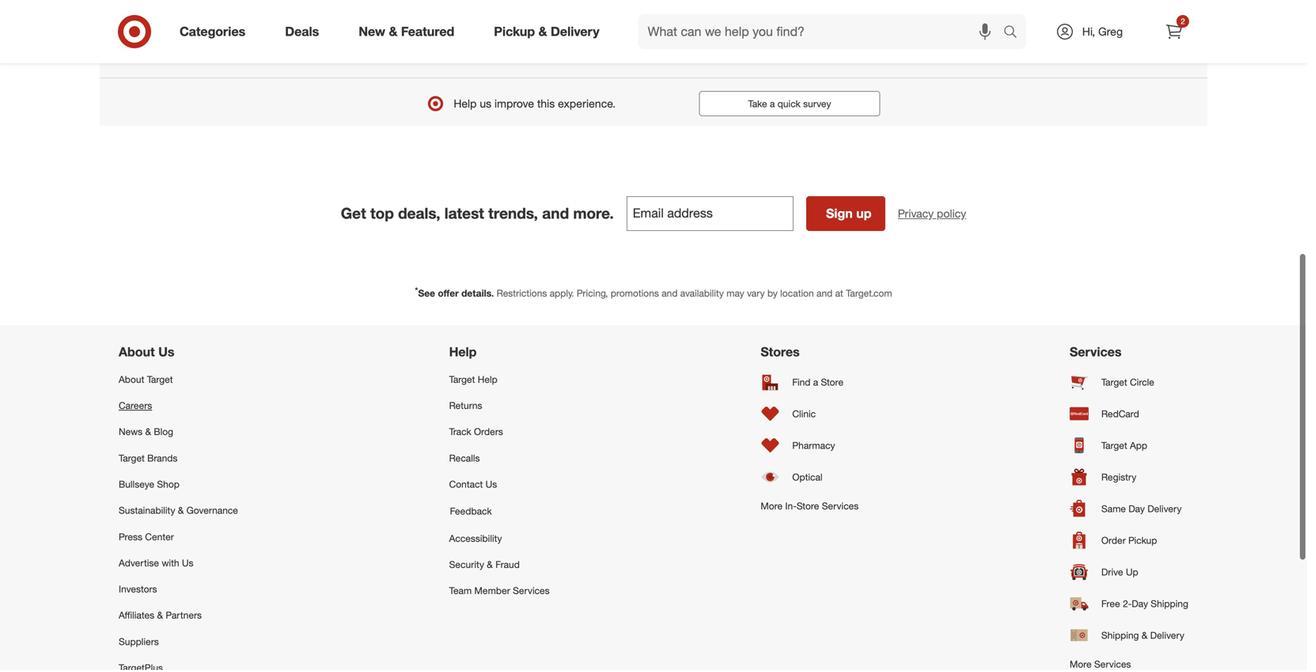 Task type: vqa. For each thing, say whether or not it's contained in the screenshot.
privacy policy link
yes



Task type: locate. For each thing, give the bounding box(es) containing it.
pickup
[[494, 24, 535, 39], [1129, 535, 1158, 547]]

new & featured link
[[345, 14, 474, 49]]

1 horizontal spatial more
[[1070, 659, 1092, 670]]

sign
[[826, 206, 853, 221]]

1 vertical spatial pickup
[[1129, 535, 1158, 547]]

0 vertical spatial a
[[770, 98, 775, 110]]

target.com
[[846, 287, 893, 299]]

about up 'careers'
[[119, 374, 144, 385]]

help up returns link
[[478, 374, 498, 385]]

2 horizontal spatial and
[[817, 287, 833, 299]]

orders
[[474, 426, 503, 438]]

more down shipping & delivery link at the bottom of page
[[1070, 659, 1092, 670]]

& down "bullseye shop" 'link'
[[178, 505, 184, 517]]

suppliers
[[119, 636, 159, 648]]

free 2-day shipping link
[[1070, 588, 1189, 620]]

& up this
[[539, 24, 547, 39]]

1 horizontal spatial a
[[814, 376, 819, 388]]

store
[[821, 376, 844, 388], [797, 500, 820, 512]]

1 vertical spatial more
[[1070, 659, 1092, 670]]

store down optical link on the right of the page
[[797, 500, 820, 512]]

bullseye
[[119, 479, 154, 490]]

day
[[1129, 503, 1146, 515], [1132, 598, 1149, 610]]

1 horizontal spatial store
[[821, 376, 844, 388]]

1 vertical spatial day
[[1132, 598, 1149, 610]]

pharmacy link
[[761, 430, 859, 461]]

& left blog
[[145, 426, 151, 438]]

& left fraud
[[487, 559, 493, 571]]

categories
[[180, 24, 246, 39]]

categories link
[[166, 14, 265, 49]]

member
[[475, 585, 510, 597]]

clinic link
[[761, 398, 859, 430]]

more.
[[574, 204, 614, 222]]

sustainability
[[119, 505, 175, 517]]

bullseye shop link
[[119, 471, 238, 498]]

0 vertical spatial pickup
[[494, 24, 535, 39]]

us right with at the left of page
[[182, 557, 194, 569]]

find
[[793, 376, 811, 388]]

delivery
[[551, 24, 600, 39], [1148, 503, 1182, 515], [1151, 630, 1185, 642]]

& for affiliates
[[157, 610, 163, 622]]

see
[[418, 287, 435, 299]]

pickup right order
[[1129, 535, 1158, 547]]

2 vertical spatial help
[[478, 374, 498, 385]]

contact us link
[[449, 471, 550, 498]]

target down news at the left bottom of the page
[[119, 452, 145, 464]]

careers
[[119, 400, 152, 412]]

help
[[454, 97, 477, 111], [449, 344, 477, 360], [478, 374, 498, 385]]

help up "target help"
[[449, 344, 477, 360]]

0 vertical spatial delivery
[[551, 24, 600, 39]]

location
[[781, 287, 814, 299]]

order pickup link
[[1070, 525, 1189, 556]]

drive up link
[[1070, 556, 1189, 588]]

& right affiliates
[[157, 610, 163, 622]]

a
[[770, 98, 775, 110], [814, 376, 819, 388]]

target app link
[[1070, 430, 1189, 461]]

store right find
[[821, 376, 844, 388]]

drive up
[[1102, 566, 1139, 578]]

recalls
[[449, 452, 480, 464]]

sustainability & governance
[[119, 505, 238, 517]]

search button
[[997, 14, 1035, 52]]

us up about target link
[[158, 344, 175, 360]]

& inside 'link'
[[539, 24, 547, 39]]

a right find
[[814, 376, 819, 388]]

track orders
[[449, 426, 503, 438]]

more inside more services link
[[1070, 659, 1092, 670]]

delivery inside the same day delivery link
[[1148, 503, 1182, 515]]

sustainability & governance link
[[119, 498, 238, 524]]

& for news
[[145, 426, 151, 438]]

contact
[[449, 479, 483, 490]]

shipping & delivery link
[[1070, 620, 1189, 651]]

pickup up improve
[[494, 24, 535, 39]]

greg
[[1099, 25, 1123, 38]]

1 horizontal spatial us
[[182, 557, 194, 569]]

careers link
[[119, 393, 238, 419]]

0 horizontal spatial us
[[158, 344, 175, 360]]

up
[[857, 206, 872, 221]]

shipping up shipping & delivery
[[1151, 598, 1189, 610]]

day right same
[[1129, 503, 1146, 515]]

target brands link
[[119, 445, 238, 471]]

0 vertical spatial help
[[454, 97, 477, 111]]

2 horizontal spatial us
[[486, 479, 497, 490]]

shop
[[157, 479, 180, 490]]

1 vertical spatial about
[[119, 374, 144, 385]]

this
[[538, 97, 555, 111]]

registry link
[[1070, 461, 1189, 493]]

security & fraud link
[[449, 552, 550, 578]]

about up 'about target'
[[119, 344, 155, 360]]

& for new
[[389, 24, 398, 39]]

new
[[359, 24, 386, 39]]

0 horizontal spatial a
[[770, 98, 775, 110]]

1 about from the top
[[119, 344, 155, 360]]

0 vertical spatial store
[[821, 376, 844, 388]]

delivery up order pickup
[[1148, 503, 1182, 515]]

2 vertical spatial delivery
[[1151, 630, 1185, 642]]

more left in-
[[761, 500, 783, 512]]

more for more services
[[1070, 659, 1092, 670]]

0 vertical spatial us
[[158, 344, 175, 360]]

news & blog link
[[119, 419, 238, 445]]

target for target help
[[449, 374, 475, 385]]

help inside the target help link
[[478, 374, 498, 385]]

offer
[[438, 287, 459, 299]]

1 vertical spatial help
[[449, 344, 477, 360]]

quick
[[778, 98, 801, 110]]

experience.
[[558, 97, 616, 111]]

1 vertical spatial us
[[486, 479, 497, 490]]

delivery up experience.
[[551, 24, 600, 39]]

day right free
[[1132, 598, 1149, 610]]

find a store
[[793, 376, 844, 388]]

0 vertical spatial shipping
[[1151, 598, 1189, 610]]

by
[[768, 287, 778, 299]]

deals,
[[398, 204, 441, 222]]

2
[[1181, 16, 1186, 26]]

target up returns
[[449, 374, 475, 385]]

in-
[[786, 500, 797, 512]]

target circle link
[[1070, 366, 1189, 398]]

us inside "link"
[[182, 557, 194, 569]]

a right take
[[770, 98, 775, 110]]

accessibility
[[449, 533, 502, 544]]

target app
[[1102, 440, 1148, 452]]

shipping up more services link
[[1102, 630, 1140, 642]]

and
[[542, 204, 569, 222], [662, 287, 678, 299], [817, 287, 833, 299]]

improve
[[495, 97, 534, 111]]

redcard
[[1102, 408, 1140, 420]]

delivery inside shipping & delivery link
[[1151, 630, 1185, 642]]

order
[[1102, 535, 1126, 547]]

help left us
[[454, 97, 477, 111]]

0 horizontal spatial more
[[761, 500, 783, 512]]

store for in-
[[797, 500, 820, 512]]

policy
[[937, 206, 967, 220]]

delivery down the free 2-day shipping
[[1151, 630, 1185, 642]]

target left app
[[1102, 440, 1128, 452]]

2 vertical spatial us
[[182, 557, 194, 569]]

and left at
[[817, 287, 833, 299]]

and left more.
[[542, 204, 569, 222]]

more in-store services link
[[761, 493, 859, 519]]

investors
[[119, 583, 157, 595]]

brands
[[147, 452, 178, 464]]

1 horizontal spatial pickup
[[1129, 535, 1158, 547]]

us right contact
[[486, 479, 497, 490]]

services
[[1070, 344, 1122, 360], [822, 500, 859, 512], [513, 585, 550, 597], [1095, 659, 1132, 670]]

up
[[1126, 566, 1139, 578]]

& right new
[[389, 24, 398, 39]]

& up more services link
[[1142, 630, 1148, 642]]

0 horizontal spatial shipping
[[1102, 630, 1140, 642]]

more inside more in-store services link
[[761, 500, 783, 512]]

privacy policy link
[[898, 206, 967, 221]]

drive
[[1102, 566, 1124, 578]]

store for a
[[821, 376, 844, 388]]

delivery for shipping & delivery
[[1151, 630, 1185, 642]]

and left availability
[[662, 287, 678, 299]]

search
[[997, 25, 1035, 41]]

1 vertical spatial a
[[814, 376, 819, 388]]

a inside button
[[770, 98, 775, 110]]

2 link
[[1157, 14, 1192, 49]]

more
[[761, 500, 783, 512], [1070, 659, 1092, 670]]

services down optical link on the right of the page
[[822, 500, 859, 512]]

target left circle
[[1102, 376, 1128, 388]]

None text field
[[627, 196, 794, 231]]

hi,
[[1083, 25, 1096, 38]]

team member services
[[449, 585, 550, 597]]

2 about from the top
[[119, 374, 144, 385]]

1 vertical spatial store
[[797, 500, 820, 512]]

1 vertical spatial delivery
[[1148, 503, 1182, 515]]

0 vertical spatial more
[[761, 500, 783, 512]]

about us
[[119, 344, 175, 360]]

0 vertical spatial about
[[119, 344, 155, 360]]

security
[[449, 559, 484, 571]]

0 horizontal spatial pickup
[[494, 24, 535, 39]]

more for more in-store services
[[761, 500, 783, 512]]

delivery inside pickup & delivery 'link'
[[551, 24, 600, 39]]

0 horizontal spatial store
[[797, 500, 820, 512]]

feedback button
[[449, 498, 550, 525]]

more services link
[[1070, 651, 1189, 671]]

latest
[[445, 204, 484, 222]]

clinic
[[793, 408, 816, 420]]



Task type: describe. For each thing, give the bounding box(es) containing it.
apply.
[[550, 287, 574, 299]]

help for help us improve this experience.
[[454, 97, 477, 111]]

center
[[145, 531, 174, 543]]

vary
[[747, 287, 765, 299]]

us
[[480, 97, 492, 111]]

get
[[341, 204, 366, 222]]

target for target app
[[1102, 440, 1128, 452]]

help us improve this experience.
[[454, 97, 616, 111]]

services down fraud
[[513, 585, 550, 597]]

team member services link
[[449, 578, 550, 604]]

target help link
[[449, 366, 550, 393]]

privacy
[[898, 206, 934, 220]]

recalls link
[[449, 445, 550, 471]]

new & featured
[[359, 24, 455, 39]]

1 horizontal spatial and
[[662, 287, 678, 299]]

advertise
[[119, 557, 159, 569]]

with
[[162, 557, 179, 569]]

help for help
[[449, 344, 477, 360]]

* see offer details. restrictions apply. pricing, promotions and availability may vary by location and at target.com
[[415, 285, 893, 299]]

at
[[836, 287, 844, 299]]

What can we help you find? suggestions appear below search field
[[639, 14, 1008, 49]]

circle
[[1131, 376, 1155, 388]]

featured
[[401, 24, 455, 39]]

2-
[[1123, 598, 1132, 610]]

advertise with us link
[[119, 550, 238, 576]]

trends,
[[489, 204, 538, 222]]

us for contact us
[[486, 479, 497, 490]]

target circle
[[1102, 376, 1155, 388]]

pharmacy
[[793, 440, 836, 452]]

privacy policy
[[898, 206, 967, 220]]

registry
[[1102, 471, 1137, 483]]

0 horizontal spatial and
[[542, 204, 569, 222]]

& for shipping
[[1142, 630, 1148, 642]]

pickup & delivery link
[[481, 14, 620, 49]]

take a quick survey button
[[699, 91, 881, 116]]

press center
[[119, 531, 174, 543]]

accessibility link
[[449, 525, 550, 552]]

fraud
[[496, 559, 520, 571]]

target down about us
[[147, 374, 173, 385]]

get top deals, latest trends, and more.
[[341, 204, 614, 222]]

may
[[727, 287, 745, 299]]

services down shipping & delivery link at the bottom of page
[[1095, 659, 1132, 670]]

0 vertical spatial day
[[1129, 503, 1146, 515]]

free 2-day shipping
[[1102, 598, 1189, 610]]

us for about us
[[158, 344, 175, 360]]

affiliates
[[119, 610, 154, 622]]

& for security
[[487, 559, 493, 571]]

delivery for same day delivery
[[1148, 503, 1182, 515]]

investors link
[[119, 576, 238, 603]]

team
[[449, 585, 472, 597]]

delivery for pickup & delivery
[[551, 24, 600, 39]]

*
[[415, 285, 418, 295]]

a for find
[[814, 376, 819, 388]]

redcard link
[[1070, 398, 1189, 430]]

order pickup
[[1102, 535, 1158, 547]]

governance
[[187, 505, 238, 517]]

optical link
[[761, 461, 859, 493]]

hi, greg
[[1083, 25, 1123, 38]]

about for about us
[[119, 344, 155, 360]]

track orders link
[[449, 419, 550, 445]]

free
[[1102, 598, 1121, 610]]

& for sustainability
[[178, 505, 184, 517]]

returns
[[449, 400, 483, 412]]

target for target brands
[[119, 452, 145, 464]]

sign up
[[826, 206, 872, 221]]

target for target circle
[[1102, 376, 1128, 388]]

news & blog
[[119, 426, 173, 438]]

advertise with us
[[119, 557, 194, 569]]

bullseye shop
[[119, 479, 180, 490]]

news
[[119, 426, 143, 438]]

about for about target
[[119, 374, 144, 385]]

take
[[749, 98, 768, 110]]

pickup inside 'link'
[[494, 24, 535, 39]]

pickup & delivery
[[494, 24, 600, 39]]

feedback
[[450, 506, 492, 517]]

survey
[[804, 98, 832, 110]]

app
[[1131, 440, 1148, 452]]

services up target circle
[[1070, 344, 1122, 360]]

availability
[[681, 287, 724, 299]]

stores
[[761, 344, 800, 360]]

a for take
[[770, 98, 775, 110]]

about target link
[[119, 366, 238, 393]]

pricing,
[[577, 287, 608, 299]]

affiliates & partners link
[[119, 603, 238, 629]]

1 horizontal spatial shipping
[[1151, 598, 1189, 610]]

target brands
[[119, 452, 178, 464]]

same day delivery
[[1102, 503, 1182, 515]]

optical
[[793, 471, 823, 483]]

1 vertical spatial shipping
[[1102, 630, 1140, 642]]

partners
[[166, 610, 202, 622]]

& for pickup
[[539, 24, 547, 39]]

details.
[[462, 287, 494, 299]]

about target
[[119, 374, 173, 385]]

deals link
[[272, 14, 339, 49]]



